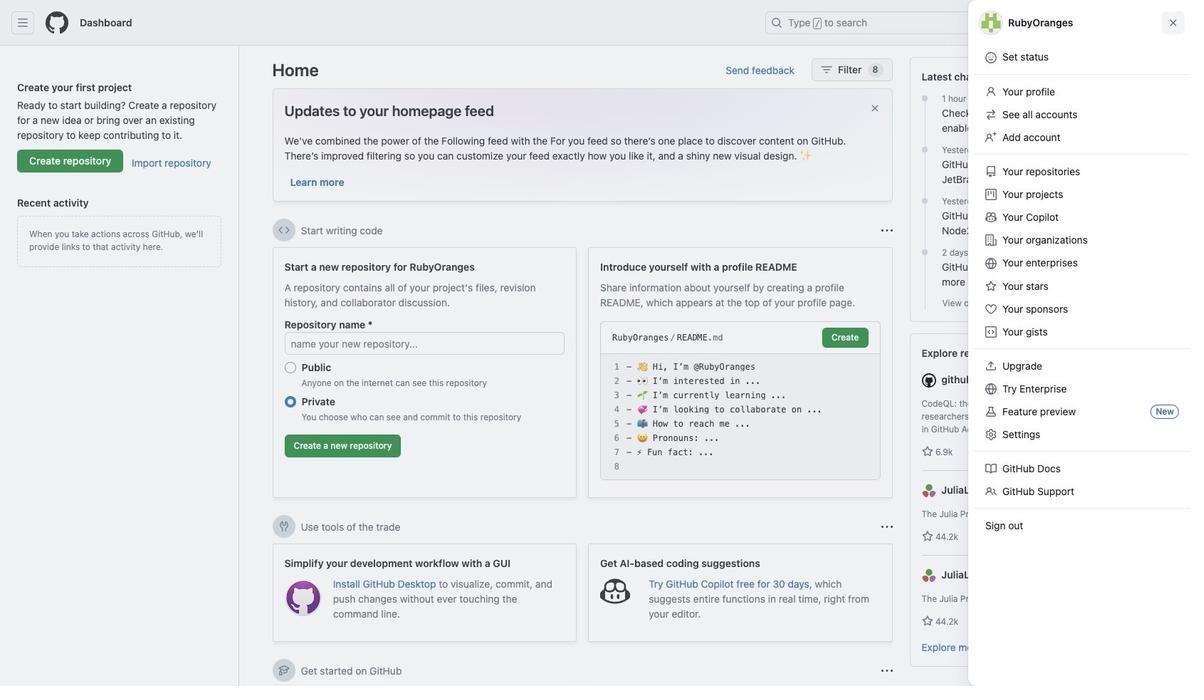 Task type: vqa. For each thing, say whether or not it's contained in the screenshot.
plus IMAGE
yes



Task type: describe. For each thing, give the bounding box(es) containing it.
star image
[[922, 446, 934, 457]]

2 star image from the top
[[922, 616, 934, 627]]

2 dot fill image from the top
[[920, 195, 931, 207]]

explore repositories navigation
[[910, 333, 1164, 667]]

plus image
[[1040, 17, 1051, 28]]

account element
[[0, 46, 239, 686]]

command palette image
[[998, 17, 1010, 28]]



Task type: locate. For each thing, give the bounding box(es) containing it.
1 vertical spatial dot fill image
[[920, 247, 931, 258]]

triangle down image
[[1054, 16, 1065, 28]]

1 vertical spatial star image
[[922, 616, 934, 627]]

dot fill image
[[920, 144, 931, 155], [920, 195, 931, 207]]

1 dot fill image from the top
[[920, 144, 931, 155]]

0 vertical spatial dot fill image
[[920, 93, 931, 104]]

0 vertical spatial dot fill image
[[920, 144, 931, 155]]

0 vertical spatial star image
[[922, 531, 934, 542]]

homepage image
[[46, 11, 68, 34]]

1 star image from the top
[[922, 531, 934, 542]]

dot fill image
[[920, 93, 931, 104], [920, 247, 931, 258]]

1 vertical spatial dot fill image
[[920, 195, 931, 207]]

2 dot fill image from the top
[[920, 247, 931, 258]]

explore element
[[910, 57, 1164, 686]]

1 dot fill image from the top
[[920, 93, 931, 104]]

star image
[[922, 531, 934, 542], [922, 616, 934, 627]]



